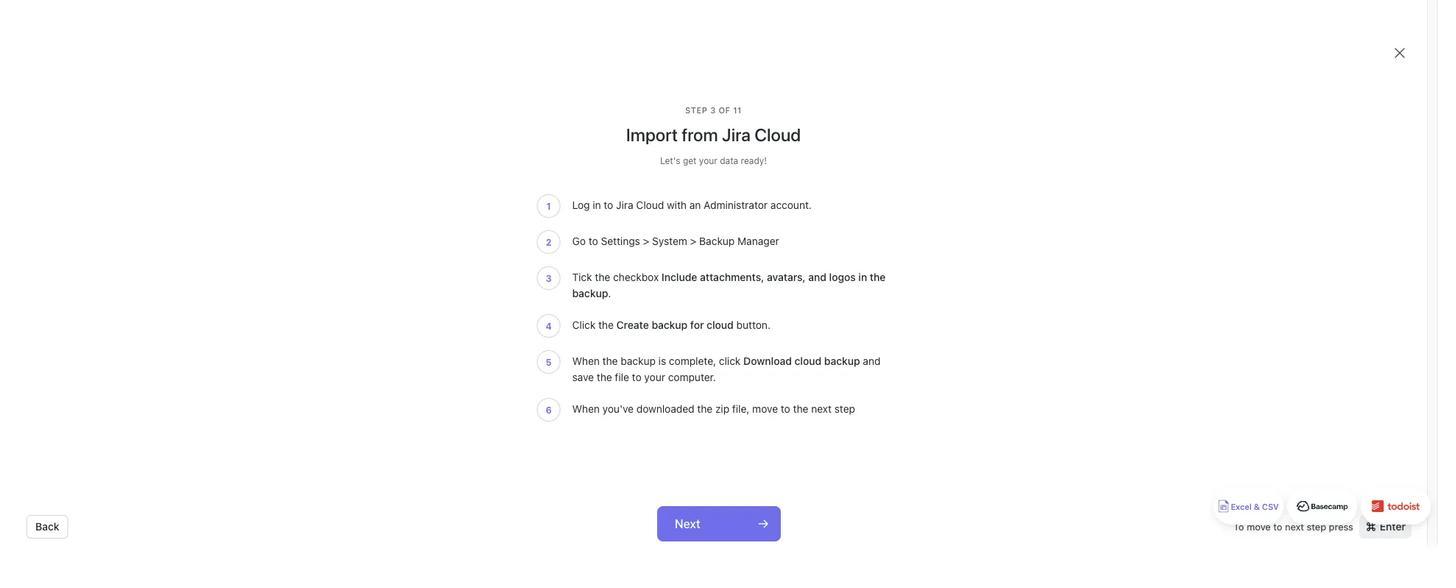 Task type: locate. For each thing, give the bounding box(es) containing it.
0 vertical spatial cloud
[[754, 124, 801, 145]]

cloud
[[754, 124, 801, 145], [636, 199, 664, 211]]

when for when the backup is complete, click
[[572, 355, 600, 367]]

to right file
[[632, 371, 642, 383]]

>
[[643, 235, 649, 247], [690, 235, 697, 247]]

cloud up ready!
[[754, 124, 801, 145]]

move down &
[[1247, 521, 1271, 533]]

your down when the backup is complete, click
[[644, 371, 665, 383]]

0 vertical spatial next
[[811, 403, 832, 415]]

administrator
[[704, 199, 768, 211]]

> left the system
[[643, 235, 649, 247]]

excel
[[1231, 502, 1252, 512]]

0 vertical spatial when
[[572, 355, 600, 367]]

let's get your data ready!
[[660, 155, 767, 166]]

to right in
[[604, 199, 613, 211]]

0 vertical spatial move
[[752, 403, 778, 415]]

of
[[719, 106, 731, 115]]

settings
[[601, 235, 640, 247]]

ready!
[[741, 155, 767, 166]]

0 horizontal spatial move
[[752, 403, 778, 415]]

click
[[572, 319, 596, 331]]

import
[[626, 124, 678, 145]]

move right file,
[[752, 403, 778, 415]]

import from jira cloud
[[626, 124, 801, 145]]

move inside list
[[752, 403, 778, 415]]

0 horizontal spatial cloud
[[636, 199, 664, 211]]

1 when from the top
[[572, 355, 600, 367]]

0 horizontal spatial jira
[[616, 199, 633, 211]]

1 horizontal spatial jira
[[722, 124, 751, 145]]

next
[[811, 403, 832, 415], [1285, 521, 1304, 533]]

let's
[[660, 155, 680, 166]]

jira right in
[[616, 199, 633, 211]]

step
[[834, 403, 855, 415], [1307, 521, 1326, 533]]

the left the zip
[[697, 403, 713, 415]]

0 horizontal spatial next
[[811, 403, 832, 415]]

jira down 11
[[722, 124, 751, 145]]

move
[[752, 403, 778, 415], [1247, 521, 1271, 533]]

&
[[1254, 502, 1260, 512]]

the left file
[[597, 371, 612, 383]]

1 vertical spatial your
[[644, 371, 665, 383]]

your
[[699, 155, 717, 166], [644, 371, 665, 383]]

backup
[[621, 355, 656, 367]]

when down save
[[572, 403, 600, 415]]

excel & csv link
[[1214, 488, 1284, 525]]

0 horizontal spatial your
[[644, 371, 665, 383]]

jira
[[722, 124, 751, 145], [616, 199, 633, 211]]

computer.
[[668, 371, 716, 383]]

0 vertical spatial step
[[834, 403, 855, 415]]

when
[[572, 355, 600, 367], [572, 403, 600, 415]]

tick the checkbox .
[[572, 271, 662, 300]]

the up .
[[595, 271, 610, 283]]

the
[[595, 271, 610, 283], [598, 319, 614, 331], [603, 355, 618, 367], [597, 371, 612, 383], [697, 403, 713, 415], [793, 403, 808, 415]]

2 when from the top
[[572, 403, 600, 415]]

save
[[572, 371, 594, 383]]

0 vertical spatial your
[[699, 155, 717, 166]]

.
[[608, 287, 611, 300]]

your inside "and save the file to your computer."
[[644, 371, 665, 383]]

list
[[537, 194, 890, 422]]

next inside list
[[811, 403, 832, 415]]

when for when you've downloaded the zip file, move to the next step
[[572, 403, 600, 415]]

to right go
[[589, 235, 598, 247]]

next
[[675, 517, 700, 531]]

0 vertical spatial jira
[[722, 124, 751, 145]]

go
[[572, 235, 586, 247]]

when up save
[[572, 355, 600, 367]]

0 horizontal spatial step
[[834, 403, 855, 415]]

1 horizontal spatial >
[[690, 235, 697, 247]]

with
[[667, 199, 687, 211]]

1 vertical spatial step
[[1307, 521, 1326, 533]]

zip
[[715, 403, 729, 415]]

your right get
[[699, 155, 717, 166]]

1 vertical spatial when
[[572, 403, 600, 415]]

1 horizontal spatial next
[[1285, 521, 1304, 533]]

complete,
[[669, 355, 716, 367]]

> right the system
[[690, 235, 697, 247]]

to
[[604, 199, 613, 211], [589, 235, 598, 247], [632, 371, 642, 383], [781, 403, 790, 415], [1274, 521, 1282, 533]]

step
[[685, 106, 708, 115]]

list containing log in to jira cloud with an administrator account.
[[537, 194, 890, 422]]

file
[[615, 371, 629, 383]]

the inside tick the checkbox .
[[595, 271, 610, 283]]

press
[[1329, 521, 1353, 533]]

0 horizontal spatial >
[[643, 235, 649, 247]]

1 vertical spatial move
[[1247, 521, 1271, 533]]

cloud left with
[[636, 199, 664, 211]]



Task type: describe. For each thing, give the bounding box(es) containing it.
to down the csv
[[1274, 521, 1282, 533]]

account.
[[771, 199, 812, 211]]

the inside "and save the file to your computer."
[[597, 371, 612, 383]]

button.
[[734, 319, 771, 331]]

back
[[35, 521, 59, 533]]

1 vertical spatial cloud
[[636, 199, 664, 211]]

1 horizontal spatial cloud
[[754, 124, 801, 145]]

11
[[733, 106, 742, 115]]

1 > from the left
[[643, 235, 649, 247]]

when you've downloaded the zip file, move to the next step
[[572, 403, 855, 415]]

in
[[593, 199, 601, 211]]

excel & csv
[[1231, 502, 1279, 512]]

csv
[[1262, 502, 1279, 512]]

back button
[[26, 515, 68, 539]]

command and enter keys element
[[1359, 515, 1412, 539]]

backup
[[699, 235, 735, 247]]

go to settings > system > backup manager
[[572, 235, 779, 247]]

next button
[[657, 506, 781, 542]]

step inside list
[[834, 403, 855, 415]]

checkbox
[[613, 271, 659, 283]]

click the
[[572, 319, 617, 331]]

1 vertical spatial jira
[[616, 199, 633, 211]]

you've
[[603, 403, 634, 415]]

to move to next step press
[[1234, 521, 1353, 533]]

system
[[652, 235, 687, 247]]

and save the file to your computer.
[[572, 355, 881, 383]]

1 horizontal spatial your
[[699, 155, 717, 166]]

log
[[572, 199, 590, 211]]

1 horizontal spatial move
[[1247, 521, 1271, 533]]

and
[[863, 355, 881, 367]]

the right click
[[598, 319, 614, 331]]

the right file,
[[793, 403, 808, 415]]

3
[[710, 106, 716, 115]]

the up file
[[603, 355, 618, 367]]

downloaded
[[636, 403, 694, 415]]

click
[[719, 355, 741, 367]]

to
[[1234, 521, 1244, 533]]

an
[[689, 199, 701, 211]]

log in to jira cloud with an administrator account.
[[572, 199, 812, 211]]

1 vertical spatial next
[[1285, 521, 1304, 533]]

2 > from the left
[[690, 235, 697, 247]]

enter
[[1380, 521, 1406, 533]]

from
[[682, 124, 718, 145]]

is
[[658, 355, 666, 367]]

get
[[683, 155, 697, 166]]

file,
[[732, 403, 750, 415]]

when the backup is complete, click
[[572, 355, 743, 367]]

to right file,
[[781, 403, 790, 415]]

data
[[720, 155, 738, 166]]

manager
[[738, 235, 779, 247]]

1 horizontal spatial step
[[1307, 521, 1326, 533]]

to inside "and save the file to your computer."
[[632, 371, 642, 383]]

tick
[[572, 271, 592, 283]]

step 3 of 11
[[685, 106, 742, 115]]



Task type: vqa. For each thing, say whether or not it's contained in the screenshot.
the Step 3 of 11
yes



